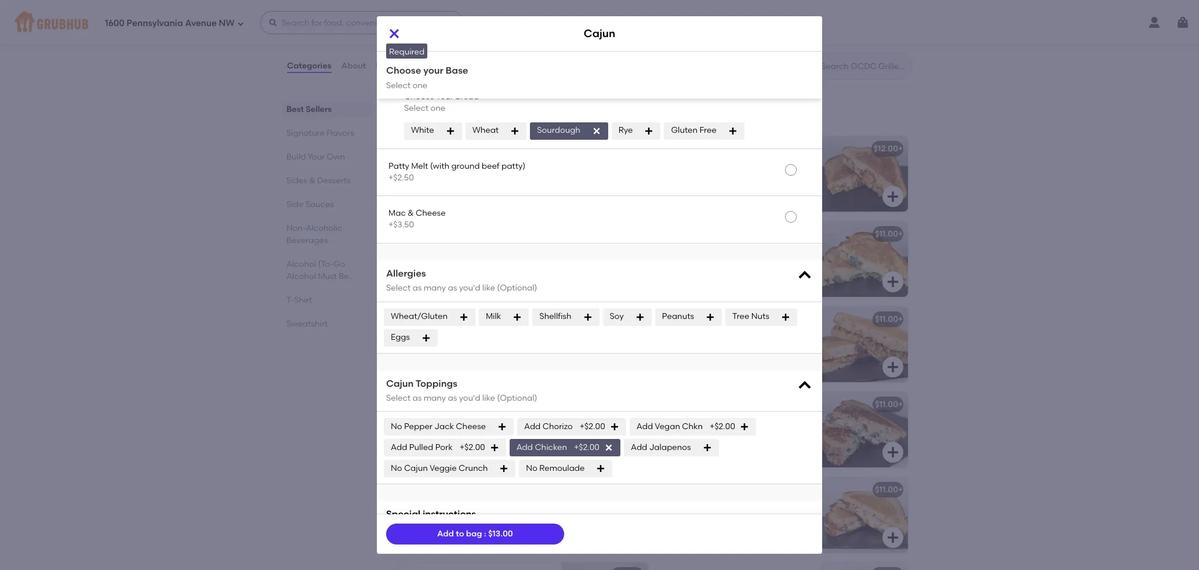 Task type: vqa. For each thing, say whether or not it's contained in the screenshot.
first Saved restaurant button from the top
no



Task type: locate. For each thing, give the bounding box(es) containing it.
american inside the american cheese, diced tomato, bacon
[[405, 160, 444, 170]]

choose down required on the left top of the page
[[386, 65, 421, 76]]

:
[[484, 529, 486, 539]]

0 horizontal spatial chorizo
[[543, 422, 573, 432]]

spinach, inside mozzarella cheese, roasted mushrooms, spinach, truffle herb aioli
[[714, 428, 749, 438]]

1 vertical spatial choose your base select one
[[386, 65, 468, 90]]

jack inside the pepper jack cheese, chorizo crumble, pico de gallo, avocado crema
[[695, 160, 715, 170]]

1 vertical spatial many
[[424, 393, 446, 403]]

mozzarella inside 'mozzarella and parmesan cheese, pizza sauce, basil, dried oregano'
[[665, 501, 707, 511]]

select inside allergies select as many as you'd like (optional)
[[386, 283, 411, 293]]

0 vertical spatial &
[[678, 113, 684, 121]]

cajun
[[584, 27, 616, 40], [665, 314, 689, 324], [665, 342, 688, 352], [386, 378, 414, 389], [404, 464, 428, 474]]

choose your bread select one
[[404, 92, 479, 113]]

0 vertical spatial pulled
[[405, 342, 429, 352]]

& for sides & desserts
[[309, 176, 316, 186]]

1 vertical spatial remoulade
[[540, 464, 585, 474]]

mac right 'or' on the right top of the page
[[662, 113, 677, 121]]

pepper up (bell
[[720, 331, 748, 341]]

& up 'gluten'
[[678, 113, 684, 121]]

signature flavors
[[287, 128, 354, 138]]

0 vertical spatial flavors
[[458, 96, 502, 111]]

cheese,
[[587, 113, 614, 121], [446, 160, 478, 170], [717, 160, 749, 170], [479, 245, 511, 255], [709, 245, 741, 255], [442, 331, 474, 341], [772, 331, 804, 341], [470, 416, 502, 426], [709, 416, 741, 426], [428, 501, 460, 511], [768, 501, 800, 511]]

cajun inside cheddar and pepper jack cheese, cajun crunch (bell pepper, celery, onion) remoulade
[[665, 342, 688, 352]]

pepper
[[665, 160, 693, 170], [720, 331, 748, 341], [404, 422, 433, 432]]

& for mac & cheese +$3.50
[[408, 208, 414, 218]]

0 horizontal spatial $12.00
[[614, 314, 639, 324]]

grilled
[[389, 64, 414, 74], [563, 113, 585, 121]]

choose your base select one up "choose your bread select one"
[[386, 65, 468, 90]]

cheese inside signature flavors gcdc's famous signature flavors: available as a grilled cheese, patty melt, or mac & cheese bowl.
[[685, 113, 711, 121]]

categories button
[[287, 45, 332, 87]]

pepper up add pulled pork
[[404, 422, 433, 432]]

flavors for signature flavors gcdc's famous signature flavors: available as a grilled cheese, patty melt, or mac & cheese bowl.
[[458, 96, 502, 111]]

2 horizontal spatial mac
[[662, 113, 677, 121]]

cheesesteak image
[[562, 563, 649, 570]]

signature inside tab
[[287, 128, 325, 138]]

2 horizontal spatial pepper
[[720, 331, 748, 341]]

0 vertical spatial jack
[[695, 160, 715, 170]]

crunch inside cheddar and pepper jack cheese, cajun crunch (bell pepper, celery, onion) remoulade
[[690, 342, 720, 352]]

1 vertical spatial patty
[[389, 161, 409, 171]]

you'd
[[459, 283, 481, 293], [459, 393, 481, 403]]

(optional)
[[497, 283, 538, 293], [497, 393, 538, 403]]

american up (with
[[432, 144, 471, 154]]

mac inside mac & cheese +$3.50
[[389, 208, 406, 218]]

tree
[[733, 312, 750, 322]]

svg image
[[1176, 16, 1190, 30], [268, 18, 278, 27], [237, 20, 244, 27], [627, 48, 640, 62], [886, 48, 900, 62], [511, 126, 520, 136], [645, 126, 654, 136], [729, 126, 738, 136], [627, 190, 640, 203], [886, 190, 900, 203], [459, 312, 469, 322], [781, 312, 791, 322], [627, 360, 640, 374], [703, 443, 712, 453], [886, 445, 900, 459], [500, 464, 509, 474], [597, 464, 606, 474]]

1 you'd from the top
[[459, 283, 481, 293]]

chorizo up chicken
[[543, 422, 573, 432]]

1 vertical spatial mozzarella
[[665, 416, 707, 426]]

flavors up own
[[327, 128, 354, 138]]

mozzarella cheese, spinach, basil, pesto
[[665, 245, 799, 267]]

0 horizontal spatial celery,
[[491, 257, 517, 267]]

no down the add chicken
[[526, 464, 538, 474]]

cheese inside button
[[416, 64, 446, 74]]

0 vertical spatial remoulade
[[692, 354, 737, 364]]

crunch right veggie
[[459, 464, 488, 474]]

american
[[432, 144, 471, 154], [405, 160, 444, 170]]

flavors inside signature flavors gcdc's famous signature flavors: available as a grilled cheese, patty melt, or mac & cheese bowl.
[[458, 96, 502, 111]]

2 like from the top
[[483, 393, 495, 403]]

your up famous
[[436, 92, 454, 102]]

2 your from the top
[[424, 65, 444, 76]]

select up white
[[404, 103, 429, 113]]

1 vertical spatial spinach,
[[504, 416, 539, 426]]

Search GCDC Grilled Cheese Bar search field
[[820, 61, 909, 72]]

you'd down hot
[[459, 283, 481, 293]]

0 horizontal spatial sauce
[[405, 354, 430, 364]]

+$2.00 for add chicken
[[574, 443, 600, 453]]

mozzarella for pesto
[[665, 245, 707, 255]]

$11.00 + for mozzarella cheese, roasted mushrooms, spinach, truffle herb aioli
[[876, 400, 903, 409]]

0 vertical spatial chorizo
[[751, 160, 781, 170]]

2 you'd from the top
[[459, 393, 481, 403]]

cheese, inside mozzarella, feta cheese, spinach, tomato, diced red onion
[[470, 416, 502, 426]]

1 vertical spatial american
[[405, 160, 444, 170]]

1 vertical spatial $12.00
[[614, 314, 639, 324]]

add
[[524, 422, 541, 432], [637, 422, 653, 432], [391, 443, 407, 453], [517, 443, 533, 453], [631, 443, 648, 453], [437, 529, 454, 539]]

jalapeno,
[[501, 331, 541, 341]]

best sellers
[[287, 104, 332, 114]]

2 vertical spatial jack
[[435, 422, 454, 432]]

1 horizontal spatial sauce
[[466, 269, 491, 279]]

+$2.00 for add vegan chkn
[[710, 422, 736, 432]]

2 vertical spatial choose
[[404, 92, 435, 102]]

1 vertical spatial sauce
[[405, 354, 430, 364]]

ranch
[[405, 269, 430, 279]]

signature flavors gcdc's famous signature flavors: available as a grilled cheese, patty melt, or mac & cheese bowl.
[[396, 96, 730, 121]]

mac inside "cheddar cheese, diced jalapeno, pulled pork, mac and chees, bbq sauce"
[[452, 342, 470, 352]]

1 vertical spatial mac
[[389, 208, 406, 218]]

0 vertical spatial many
[[424, 283, 446, 293]]

0 vertical spatial (optional)
[[497, 283, 538, 293]]

add down mozzarella,
[[391, 443, 407, 453]]

sauekraut,
[[501, 501, 544, 511]]

cheese, inside swiss cheese, pastrami, sauekraut, mustard
[[428, 501, 460, 511]]

bbq up eggs
[[405, 314, 423, 324]]

select inside "choose your bread select one"
[[404, 103, 429, 113]]

1 vertical spatial basil,
[[715, 513, 736, 523]]

bbq down jalapeno,
[[518, 342, 536, 352]]

0 horizontal spatial remoulade
[[540, 464, 585, 474]]

crunch
[[405, 257, 434, 267], [690, 342, 720, 352], [459, 464, 488, 474]]

basil, inside 'mozzarella and parmesan cheese, pizza sauce, basil, dried oregano'
[[715, 513, 736, 523]]

1 vertical spatial bbq
[[518, 342, 536, 352]]

veggie
[[430, 464, 457, 474]]

pulled left pork at the left of page
[[409, 443, 434, 453]]

flavors
[[458, 96, 502, 111], [327, 128, 354, 138]]

$11.00
[[616, 144, 639, 154], [876, 229, 899, 239], [876, 314, 899, 324], [876, 400, 899, 409], [876, 485, 899, 495]]

categories
[[287, 61, 332, 71]]

1 horizontal spatial remoulade
[[692, 354, 737, 364]]

crunch left (bell
[[690, 342, 720, 352]]

mozzarella, feta cheese, spinach, tomato, diced red onion
[[405, 416, 539, 438]]

celery, inside cheddar and pepper jack cheese, cajun crunch (bell pepper, celery, onion) remoulade
[[773, 342, 798, 352]]

1 vertical spatial $12.00 +
[[614, 314, 644, 324]]

flavors up flavors:
[[458, 96, 502, 111]]

pulled left pork,
[[405, 342, 429, 352]]

nw
[[219, 18, 235, 28]]

1 horizontal spatial your
[[436, 92, 454, 102]]

1 horizontal spatial chorizo
[[751, 160, 781, 170]]

your inside "choose your bread select one"
[[436, 92, 454, 102]]

1 horizontal spatial flavors
[[458, 96, 502, 111]]

$12.00 + for cheddar cheese, diced jalapeno, pulled pork, mac and chees, bbq sauce
[[614, 314, 644, 324]]

grilled inside signature flavors gcdc's famous signature flavors: available as a grilled cheese, patty melt, or mac & cheese bowl.
[[563, 113, 585, 121]]

jack up the pico on the right of the page
[[695, 160, 715, 170]]

american up bacon
[[405, 160, 444, 170]]

0 horizontal spatial crunch
[[405, 257, 434, 267]]

cheddar inside cheddar and pepper jack cheese, cajun crunch (bell pepper, celery, onion) remoulade
[[665, 331, 700, 341]]

and inside "cheddar cheese, diced jalapeno, pulled pork, mac and chees, bbq sauce"
[[472, 342, 487, 352]]

1 like from the top
[[483, 283, 495, 293]]

pepper,
[[740, 342, 771, 352]]

diced inside mozzarella, feta cheese, spinach, tomato, diced red onion
[[439, 428, 462, 438]]

remoulade down chicken
[[540, 464, 585, 474]]

cheddar up ranch
[[405, 245, 440, 255]]

mozzarella inside mozzarella cheese, roasted mushrooms, spinach, truffle herb aioli
[[665, 416, 707, 426]]

add left chicken
[[517, 443, 533, 453]]

pennsylvania
[[127, 18, 183, 28]]

select up required on the left top of the page
[[386, 28, 411, 38]]

sauce inside cheddar and blue cheese, buffalo crunch (diced carrot, celery, onion), ranch and hot sauce
[[466, 269, 491, 279]]

0 vertical spatial grilled
[[389, 64, 414, 74]]

many down ranch
[[424, 283, 446, 293]]

choose
[[386, 13, 421, 24], [386, 65, 421, 76], [404, 92, 435, 102]]

your down $4.00
[[424, 65, 444, 76]]

your left own
[[308, 152, 325, 162]]

blue
[[460, 245, 477, 255]]

add to bag : $13.00
[[437, 529, 513, 539]]

$11.00 + for american cheese, diced tomato, bacon
[[616, 144, 644, 154]]

mac right pork,
[[452, 342, 470, 352]]

1 vertical spatial you'd
[[459, 393, 481, 403]]

2 vertical spatial mac
[[452, 342, 470, 352]]

celery, down buffalo
[[491, 257, 517, 267]]

0 horizontal spatial your
[[308, 152, 325, 162]]

+ for american cheese, diced tomato, bacon
[[639, 144, 644, 154]]

sauce
[[466, 269, 491, 279], [405, 354, 430, 364]]

0 vertical spatial pepper
[[665, 160, 693, 170]]

1 horizontal spatial $12.00 +
[[874, 144, 903, 154]]

1 vertical spatial celery,
[[773, 342, 798, 352]]

many inside allergies select as many as you'd like (optional)
[[424, 283, 446, 293]]

signature down bread
[[453, 113, 486, 121]]

sourdough
[[537, 126, 581, 135]]

cheddar inside "cheddar cheese, diced jalapeno, pulled pork, mac and chees, bbq sauce"
[[405, 331, 440, 341]]

1 horizontal spatial basil,
[[779, 245, 799, 255]]

0 vertical spatial celery,
[[491, 257, 517, 267]]

grilled right a
[[563, 113, 585, 121]]

1 many from the top
[[424, 283, 446, 293]]

1 vertical spatial like
[[483, 393, 495, 403]]

to
[[456, 529, 464, 539]]

milk
[[486, 312, 501, 322]]

your up "tomato" at the left of the page
[[424, 13, 444, 24]]

1 horizontal spatial $12.00
[[874, 144, 899, 154]]

0 horizontal spatial mac
[[389, 208, 406, 218]]

sauce down carrot,
[[466, 269, 491, 279]]

1 horizontal spatial bbq
[[518, 342, 536, 352]]

0 vertical spatial your
[[436, 92, 454, 102]]

patty up +$2.50
[[389, 161, 409, 171]]

1600 pennsylvania avenue nw
[[105, 18, 235, 28]]

celery,
[[491, 257, 517, 267], [773, 342, 798, 352]]

your inside tab
[[308, 152, 325, 162]]

avenue
[[185, 18, 217, 28]]

patty
[[616, 113, 634, 121], [389, 161, 409, 171]]

+$2.00 for add pulled pork
[[460, 443, 485, 453]]

0 vertical spatial patty
[[616, 113, 634, 121]]

1 choose your base select one from the top
[[386, 13, 468, 38]]

& inside mac & cheese +$3.50
[[408, 208, 414, 218]]

bag
[[466, 529, 482, 539]]

flavors inside tab
[[327, 128, 354, 138]]

+$2.50
[[389, 173, 414, 183]]

2 horizontal spatial jack
[[750, 331, 770, 341]]

you'd inside cajun toppings select as many as you'd like (optional)
[[459, 393, 481, 403]]

build your own tab
[[287, 151, 368, 163]]

tab
[[287, 258, 368, 283]]

1 vertical spatial &
[[309, 176, 316, 186]]

southwest image
[[821, 136, 908, 212]]

2 many from the top
[[424, 393, 446, 403]]

(bell
[[722, 342, 739, 352]]

+$2.00 right chkn at the right bottom of the page
[[710, 422, 736, 432]]

one up white
[[431, 103, 446, 113]]

(optional) inside allergies select as many as you'd like (optional)
[[497, 283, 538, 293]]

tomato
[[407, 32, 437, 42]]

1 vertical spatial flavors
[[327, 128, 354, 138]]

jack
[[695, 160, 715, 170], [750, 331, 770, 341], [435, 422, 454, 432]]

2 vertical spatial pepper
[[404, 422, 433, 432]]

tomato, right beef
[[504, 160, 537, 170]]

$11.00 + for cheddar and pepper jack cheese, cajun crunch (bell pepper, celery, onion) remoulade
[[876, 314, 903, 324]]

1 vertical spatial your
[[424, 65, 444, 76]]

cajun inside cajun toppings select as many as you'd like (optional)
[[386, 378, 414, 389]]

2 choose your base select one from the top
[[386, 65, 468, 90]]

1600
[[105, 18, 125, 28]]

0 vertical spatial signature
[[396, 96, 455, 111]]

no down add pulled pork
[[391, 464, 402, 474]]

choose your base select one
[[386, 13, 468, 38], [386, 65, 468, 90]]

t-shirt
[[287, 295, 312, 305]]

(optional) down onion),
[[497, 283, 538, 293]]

cheddar for cajun
[[665, 331, 700, 341]]

1 horizontal spatial crunch
[[459, 464, 488, 474]]

cheese, inside mozzarella cheese, spinach, basil, pesto
[[709, 245, 741, 255]]

cheese, inside mozzarella cheese, roasted mushrooms, spinach, truffle herb aioli
[[709, 416, 741, 426]]

0 vertical spatial spinach,
[[743, 245, 777, 255]]

0 horizontal spatial flavors
[[327, 128, 354, 138]]

& inside tab
[[309, 176, 316, 186]]

2 (optional) from the top
[[497, 393, 538, 403]]

mac & cheese +$3.50
[[389, 208, 446, 230]]

0 vertical spatial base
[[446, 13, 468, 24]]

0 vertical spatial crunch
[[405, 257, 434, 267]]

add up the add chicken
[[524, 422, 541, 432]]

+$2.00 down red
[[460, 443, 485, 453]]

you'd up feta
[[459, 393, 481, 403]]

tomato,
[[504, 160, 537, 170], [405, 428, 437, 438]]

jack up pork at the left of page
[[435, 422, 454, 432]]

t-shirt tab
[[287, 294, 368, 306]]

your for choose
[[436, 92, 454, 102]]

cheddar inside cheddar and blue cheese, buffalo crunch (diced carrot, celery, onion), ranch and hot sauce
[[405, 245, 440, 255]]

0 vertical spatial sauce
[[466, 269, 491, 279]]

0 vertical spatial $12.00 +
[[874, 144, 903, 154]]

select up mozzarella,
[[386, 393, 411, 403]]

grilled down required on the left top of the page
[[389, 64, 414, 74]]

0 vertical spatial you'd
[[459, 283, 481, 293]]

signature for signature flavors gcdc's famous signature flavors: available as a grilled cheese, patty melt, or mac & cheese bowl.
[[396, 96, 455, 111]]

herb
[[777, 428, 796, 438]]

pepper inside cheddar and pepper jack cheese, cajun crunch (bell pepper, celery, onion) remoulade
[[720, 331, 748, 341]]

& up the +$3.50 in the left of the page
[[408, 208, 414, 218]]

one up $4.00
[[413, 28, 428, 38]]

remoulade inside cheddar and pepper jack cheese, cajun crunch (bell pepper, celery, onion) remoulade
[[692, 354, 737, 364]]

signature for signature flavors
[[287, 128, 325, 138]]

0 vertical spatial basil,
[[779, 245, 799, 255]]

like up mozzarella, feta cheese, spinach, tomato, diced red onion
[[483, 393, 495, 403]]

select down allergies
[[386, 283, 411, 293]]

2 base from the top
[[446, 65, 468, 76]]

0 vertical spatial mac
[[662, 113, 677, 121]]

cheese, inside the american cheese, diced tomato, bacon
[[446, 160, 478, 170]]

svg image
[[388, 27, 401, 41], [446, 126, 455, 136], [592, 126, 601, 136], [797, 267, 813, 284], [886, 275, 900, 289], [513, 312, 522, 322], [583, 312, 593, 322], [636, 312, 645, 322], [706, 312, 715, 322], [422, 333, 431, 343], [886, 360, 900, 374], [797, 377, 813, 394], [498, 423, 507, 432], [610, 423, 619, 432], [740, 423, 750, 432], [490, 443, 499, 453], [604, 443, 614, 453], [627, 445, 640, 459], [886, 531, 900, 545]]

mozzarella inside mozzarella cheese, spinach, basil, pesto
[[665, 245, 707, 255]]

add left vegan
[[637, 422, 653, 432]]

choose up gcdc's at the left of page
[[404, 92, 435, 102]]

1 horizontal spatial grilled
[[563, 113, 585, 121]]

0 vertical spatial choose
[[386, 13, 421, 24]]

base up bread
[[446, 65, 468, 76]]

1 horizontal spatial &
[[408, 208, 414, 218]]

best sellers tab
[[287, 103, 368, 115]]

1 vertical spatial signature
[[453, 113, 486, 121]]

and inside 'mozzarella and parmesan cheese, pizza sauce, basil, dried oregano'
[[709, 501, 724, 511]]

no cajun veggie crunch
[[391, 464, 488, 474]]

& right sides
[[309, 176, 316, 186]]

feta
[[451, 416, 468, 426]]

crunch up ranch
[[405, 257, 434, 267]]

oregano
[[761, 513, 796, 523]]

0 horizontal spatial bbq
[[405, 314, 423, 324]]

no remoulade
[[526, 464, 585, 474]]

mozzarella up pizza on the bottom right
[[665, 501, 707, 511]]

1 vertical spatial jack
[[750, 331, 770, 341]]

0 vertical spatial choose your base select one
[[386, 13, 468, 38]]

mozzarella up mushrooms,
[[665, 416, 707, 426]]

cheddar
[[405, 245, 440, 255], [405, 331, 440, 341], [665, 331, 700, 341]]

your
[[424, 13, 444, 24], [424, 65, 444, 76]]

chicken
[[535, 443, 567, 453]]

mushrooms,
[[665, 428, 712, 438]]

0 vertical spatial your
[[424, 13, 444, 24]]

2 vertical spatial spinach,
[[714, 428, 749, 438]]

$12.00
[[874, 144, 899, 154], [614, 314, 639, 324]]

shirt
[[294, 295, 312, 305]]

special instructions
[[386, 509, 476, 520]]

0 vertical spatial bbq
[[405, 314, 423, 324]]

$12.00 for cheddar cheese, diced jalapeno, pulled pork, mac and chees, bbq sauce
[[614, 314, 639, 324]]

0 vertical spatial like
[[483, 283, 495, 293]]

like inside allergies select as many as you'd like (optional)
[[483, 283, 495, 293]]

sauce inside "cheddar cheese, diced jalapeno, pulled pork, mac and chees, bbq sauce"
[[405, 354, 430, 364]]

1 horizontal spatial mac
[[452, 342, 470, 352]]

(optional) inside cajun toppings select as many as you'd like (optional)
[[497, 393, 538, 403]]

add left 'jalapenos'
[[631, 443, 648, 453]]

many down toppings
[[424, 393, 446, 403]]

+ for mozzarella and parmesan cheese, pizza sauce, basil, dried oregano
[[899, 485, 903, 495]]

1 (optional) from the top
[[497, 283, 538, 293]]

cheddar down wheat/gluten
[[405, 331, 440, 341]]

mac inside signature flavors gcdc's famous signature flavors: available as a grilled cheese, patty melt, or mac & cheese bowl.
[[662, 113, 677, 121]]

0 horizontal spatial &
[[309, 176, 316, 186]]

one down the grilled cheese
[[413, 80, 428, 90]]

bacon
[[405, 172, 430, 182]]

1 vertical spatial crunch
[[690, 342, 720, 352]]

choose your base select one up $4.00
[[386, 13, 468, 38]]

3 mozzarella from the top
[[665, 501, 707, 511]]

bbq
[[405, 314, 423, 324], [518, 342, 536, 352]]

beef
[[482, 161, 500, 171]]

2 horizontal spatial &
[[678, 113, 684, 121]]

celery, right pepper,
[[773, 342, 798, 352]]

patty up rye on the right top of the page
[[616, 113, 634, 121]]

tree nuts
[[733, 312, 770, 322]]

like up milk
[[483, 283, 495, 293]]

1 vertical spatial pepper
[[720, 331, 748, 341]]

mozzarella for pizza
[[665, 501, 707, 511]]

base up soup
[[446, 13, 468, 24]]

no left mozzarella,
[[391, 422, 402, 432]]

&
[[678, 113, 684, 121], [309, 176, 316, 186], [408, 208, 414, 218]]

2 vertical spatial mozzarella
[[665, 501, 707, 511]]

$11.00 for mozzarella cheese, roasted mushrooms, spinach, truffle herb aioli
[[876, 400, 899, 409]]

cajun image
[[821, 307, 908, 382]]

cheddar down peanuts
[[665, 331, 700, 341]]

spinach, inside mozzarella cheese, spinach, basil, pesto
[[743, 245, 777, 255]]

+$2.00 right add chorizo
[[580, 422, 606, 432]]

no for no pepper jack cheese
[[391, 422, 402, 432]]

main navigation navigation
[[0, 0, 1200, 45]]

no
[[391, 422, 402, 432], [391, 464, 402, 474], [526, 464, 538, 474]]

choose up "tomato" at the left of the page
[[386, 13, 421, 24]]

1 vertical spatial (optional)
[[497, 393, 538, 403]]

and for cheddar and blue cheese, buffalo crunch (diced carrot, celery, onion), ranch and hot sauce
[[442, 245, 458, 255]]

sauce down eggs
[[405, 354, 430, 364]]

0 vertical spatial mozzarella
[[665, 245, 707, 255]]

+$2.00 right chicken
[[574, 443, 600, 453]]

vegan
[[655, 422, 680, 432]]

jack inside cheddar and pepper jack cheese, cajun crunch (bell pepper, celery, onion) remoulade
[[750, 331, 770, 341]]

mozzarella and parmesan cheese, pizza sauce, basil, dried oregano
[[665, 501, 800, 523]]

1 horizontal spatial celery,
[[773, 342, 798, 352]]

1 horizontal spatial jack
[[695, 160, 715, 170]]

1 vertical spatial diced
[[476, 331, 499, 341]]

side sauces
[[287, 200, 334, 209]]

buffalo blue image
[[562, 221, 649, 297]]

2 horizontal spatial crunch
[[690, 342, 720, 352]]

1 vertical spatial base
[[446, 65, 468, 76]]

1 vertical spatial your
[[308, 152, 325, 162]]

$9.50 +
[[667, 45, 692, 55]]

mozzarella up pesto
[[665, 245, 707, 255]]

and inside cheddar and pepper jack cheese, cajun crunch (bell pepper, celery, onion) remoulade
[[702, 331, 718, 341]]

diced for tomato,
[[479, 160, 503, 170]]

+
[[687, 45, 692, 55], [639, 144, 644, 154], [899, 144, 903, 154], [899, 229, 903, 239], [639, 314, 644, 324], [899, 314, 903, 324], [899, 400, 903, 409], [899, 485, 903, 495]]

0 horizontal spatial grilled
[[389, 64, 414, 74]]

2 mozzarella from the top
[[665, 416, 707, 426]]

$11.00 +
[[616, 144, 644, 154], [876, 229, 903, 239], [876, 314, 903, 324], [876, 400, 903, 409], [876, 485, 903, 495]]

1 mozzarella from the top
[[665, 245, 707, 255]]

onion)
[[665, 354, 690, 364]]

signature up famous
[[396, 96, 455, 111]]

tomato, down mozzarella,
[[405, 428, 437, 438]]

(optional) up onion
[[497, 393, 538, 403]]

as inside signature flavors gcdc's famous signature flavors: available as a grilled cheese, patty melt, or mac & cheese bowl.
[[547, 113, 555, 121]]

1 horizontal spatial tomato,
[[504, 160, 537, 170]]

gallo,
[[735, 172, 758, 182]]

mac up the +$3.50 in the left of the page
[[389, 208, 406, 218]]

remoulade down (bell
[[692, 354, 737, 364]]

jack up pepper,
[[750, 331, 770, 341]]

one inside "choose your bread select one"
[[431, 103, 446, 113]]

pork,
[[431, 342, 450, 352]]

pepper up crumble,
[[665, 160, 693, 170]]

diced inside the american cheese, diced tomato, bacon
[[479, 160, 503, 170]]

signature down the "best sellers"
[[287, 128, 325, 138]]

diced inside "cheddar cheese, diced jalapeno, pulled pork, mac and chees, bbq sauce"
[[476, 331, 499, 341]]

chorizo up avocado
[[751, 160, 781, 170]]



Task type: describe. For each thing, give the bounding box(es) containing it.
choose inside "choose your bread select one"
[[404, 92, 435, 102]]

beverages
[[287, 236, 328, 245]]

bowl.
[[713, 113, 730, 121]]

soup
[[439, 32, 459, 42]]

1 base from the top
[[446, 13, 468, 24]]

crema
[[665, 184, 692, 194]]

signature flavors tab
[[287, 127, 368, 139]]

gcdc's
[[396, 113, 423, 121]]

cheddar for crunch
[[405, 245, 440, 255]]

carrot,
[[463, 257, 489, 267]]

pizza
[[665, 513, 685, 523]]

non-
[[287, 223, 306, 233]]

sauce,
[[687, 513, 713, 523]]

red
[[464, 428, 480, 438]]

eggs
[[391, 333, 410, 343]]

white
[[411, 126, 434, 135]]

bbq inside "cheddar cheese, diced jalapeno, pulled pork, mac and chees, bbq sauce"
[[518, 342, 536, 352]]

add left to
[[437, 529, 454, 539]]

and for cheddar and pepper jack cheese, cajun crunch (bell pepper, celery, onion) remoulade
[[702, 331, 718, 341]]

cheddar cheese, diced jalapeno, pulled pork, mac and chees, bbq sauce
[[405, 331, 541, 364]]

1 your from the top
[[424, 13, 444, 24]]

add chorizo
[[524, 422, 573, 432]]

patty melt (with ground beef patty) +$2.50
[[389, 161, 526, 183]]

no for no remoulade
[[526, 464, 538, 474]]

like inside cajun toppings select as many as you'd like (optional)
[[483, 393, 495, 403]]

$12.00 for pepper jack cheese, chorizo crumble, pico de gallo, avocado crema
[[874, 144, 899, 154]]

0 horizontal spatial jack
[[435, 422, 454, 432]]

bacon jalapeno popper image
[[821, 563, 908, 570]]

add for add jalapenos
[[631, 443, 648, 453]]

$13.00
[[488, 529, 513, 539]]

shellfish
[[540, 312, 572, 322]]

mediterranean
[[405, 400, 464, 409]]

about button
[[341, 45, 367, 87]]

cheese, inside signature flavors gcdc's famous signature flavors: available as a grilled cheese, patty melt, or mac & cheese bowl.
[[587, 113, 614, 121]]

non-alcoholic beverages tab
[[287, 222, 368, 247]]

select inside cajun toppings select as many as you'd like (optional)
[[386, 393, 411, 403]]

2 vertical spatial crunch
[[459, 464, 488, 474]]

many inside cajun toppings select as many as you'd like (optional)
[[424, 393, 446, 403]]

$11.00 for american cheese, diced tomato, bacon
[[616, 144, 639, 154]]

pulled inside "cheddar cheese, diced jalapeno, pulled pork, mac and chees, bbq sauce"
[[405, 342, 429, 352]]

truffle herb image
[[821, 392, 908, 467]]

diced for jalapeno,
[[476, 331, 499, 341]]

sauces
[[306, 200, 334, 209]]

and for mozzarella and parmesan cheese, pizza sauce, basil, dried oregano
[[709, 501, 724, 511]]

0 vertical spatial one
[[413, 28, 428, 38]]

onion),
[[519, 257, 546, 267]]

pesto
[[665, 257, 687, 267]]

side sauces tab
[[287, 198, 368, 211]]

+ for mozzarella cheese, spinach, basil, pesto
[[899, 229, 903, 239]]

+ for cheddar cheese, diced jalapeno, pulled pork, mac and chees, bbq sauce
[[639, 314, 644, 324]]

southwest
[[665, 144, 706, 154]]

t-
[[287, 295, 294, 305]]

wheat
[[473, 126, 499, 135]]

$12.00 + for pepper jack cheese, chorizo crumble, pico de gallo, avocado crema
[[874, 144, 903, 154]]

0 vertical spatial american
[[432, 144, 471, 154]]

swiss cheese, pastrami, sauekraut, mustard button
[[398, 477, 649, 553]]

instructions
[[423, 509, 476, 520]]

best
[[287, 104, 304, 114]]

wheat/gluten
[[391, 312, 448, 322]]

cheese, inside the pepper jack cheese, chorizo crumble, pico de gallo, avocado crema
[[717, 160, 749, 170]]

required
[[389, 47, 425, 57]]

reuben image
[[562, 477, 649, 553]]

sweatshirt tab
[[287, 318, 368, 330]]

tomato soup cup $4.00
[[407, 32, 478, 55]]

tomato, inside the american cheese, diced tomato, bacon
[[504, 160, 537, 170]]

pico
[[703, 172, 720, 182]]

patty)
[[502, 161, 526, 171]]

pizza melt image
[[821, 477, 908, 553]]

+$3.50
[[389, 220, 414, 230]]

cheese, inside cheddar and blue cheese, buffalo crunch (diced carrot, celery, onion), ranch and hot sauce
[[479, 245, 511, 255]]

$11.00 for mozzarella and parmesan cheese, pizza sauce, basil, dried oregano
[[876, 485, 899, 495]]

& inside signature flavors gcdc's famous signature flavors: available as a grilled cheese, patty melt, or mac & cheese bowl.
[[678, 113, 684, 121]]

mozzarella for spinach,
[[665, 416, 707, 426]]

truffle
[[750, 428, 775, 438]]

young american image
[[562, 136, 649, 212]]

cheddar and pepper jack cheese, cajun crunch (bell pepper, celery, onion) remoulade
[[665, 331, 804, 364]]

add for add chorizo
[[524, 422, 541, 432]]

mediterranean image
[[562, 392, 649, 467]]

$11.00 + for mozzarella and parmesan cheese, pizza sauce, basil, dried oregano
[[876, 485, 903, 495]]

$4.00
[[407, 45, 428, 55]]

peanuts
[[662, 312, 694, 322]]

non-alcoholic beverages
[[287, 223, 342, 245]]

sides & desserts
[[287, 176, 351, 186]]

grilled cheese button
[[377, 47, 823, 91]]

no pepper jack cheese
[[391, 422, 486, 432]]

nuts
[[752, 312, 770, 322]]

add for add vegan chkn
[[637, 422, 653, 432]]

$11.00 for cheddar and pepper jack cheese, cajun crunch (bell pepper, celery, onion) remoulade
[[876, 314, 899, 324]]

$9.50
[[667, 45, 687, 55]]

your for build
[[308, 152, 325, 162]]

cajun toppings select as many as you'd like (optional)
[[386, 378, 538, 403]]

cheddar and blue cheese, buffalo crunch (diced carrot, celery, onion), ranch and hot sauce button
[[398, 221, 649, 297]]

allergies select as many as you'd like (optional)
[[386, 268, 538, 293]]

(diced
[[436, 257, 461, 267]]

select down reviews
[[386, 80, 411, 90]]

cheese inside mac & cheese +$3.50
[[416, 208, 446, 218]]

+ for pepper jack cheese, chorizo crumble, pico de gallo, avocado crema
[[899, 144, 903, 154]]

or
[[653, 113, 660, 121]]

add pulled pork
[[391, 443, 453, 453]]

buffalo
[[513, 245, 540, 255]]

cheddar for pork,
[[405, 331, 440, 341]]

0 horizontal spatial pepper
[[404, 422, 433, 432]]

grilled inside button
[[389, 64, 414, 74]]

aioli
[[665, 440, 682, 449]]

swiss
[[405, 501, 426, 511]]

$11.00 for mozzarella cheese, spinach, basil, pesto
[[876, 229, 899, 239]]

pepper inside the pepper jack cheese, chorizo crumble, pico de gallo, avocado crema
[[665, 160, 693, 170]]

pastrami,
[[462, 501, 499, 511]]

spinach, inside mozzarella, feta cheese, spinach, tomato, diced red onion
[[504, 416, 539, 426]]

reviews
[[376, 61, 408, 71]]

soy
[[610, 312, 624, 322]]

grilled cheese
[[389, 64, 446, 74]]

flavors for signature flavors
[[327, 128, 354, 138]]

cheese, inside "cheddar cheese, diced jalapeno, pulled pork, mac and chees, bbq sauce"
[[442, 331, 474, 341]]

avocado
[[760, 172, 795, 182]]

add for add pulled pork
[[391, 443, 407, 453]]

cheese, inside cheddar and pepper jack cheese, cajun crunch (bell pepper, celery, onion) remoulade
[[772, 331, 804, 341]]

add for add chicken
[[517, 443, 533, 453]]

+ for mozzarella cheese, roasted mushrooms, spinach, truffle herb aioli
[[899, 400, 903, 409]]

melt,
[[635, 113, 652, 121]]

pepper jack cheese, chorizo crumble, pico de gallo, avocado crema
[[665, 160, 795, 194]]

patty inside signature flavors gcdc's famous signature flavors: available as a grilled cheese, patty melt, or mac & cheese bowl.
[[616, 113, 634, 121]]

chees,
[[489, 342, 516, 352]]

bbq image
[[562, 307, 649, 382]]

rye
[[619, 126, 633, 135]]

green goddess image
[[821, 221, 908, 297]]

toppings
[[416, 378, 458, 389]]

$11.00 + for mozzarella cheese, spinach, basil, pesto
[[876, 229, 903, 239]]

+$2.00 for add chorizo
[[580, 422, 606, 432]]

no for no cajun veggie crunch
[[391, 464, 402, 474]]

tomato, inside mozzarella, feta cheese, spinach, tomato, diced red onion
[[405, 428, 437, 438]]

american cheese, diced tomato, bacon
[[405, 160, 537, 182]]

ground
[[452, 161, 480, 171]]

roasted
[[743, 416, 775, 426]]

1 vertical spatial chorizo
[[543, 422, 573, 432]]

sides & desserts tab
[[287, 175, 368, 187]]

crunch inside cheddar and blue cheese, buffalo crunch (diced carrot, celery, onion), ranch and hot sauce
[[405, 257, 434, 267]]

basil, inside mozzarella cheese, spinach, basil, pesto
[[779, 245, 799, 255]]

available
[[514, 113, 546, 121]]

flavors:
[[487, 113, 513, 121]]

cheese, inside 'mozzarella and parmesan cheese, pizza sauce, basil, dried oregano'
[[768, 501, 800, 511]]

chkn
[[682, 422, 703, 432]]

patty inside patty melt (with ground beef patty) +$2.50
[[389, 161, 409, 171]]

swiss cheese, pastrami, sauekraut, mustard
[[405, 501, 544, 523]]

young american
[[405, 144, 471, 154]]

1 vertical spatial pulled
[[409, 443, 434, 453]]

+ for cheddar and pepper jack cheese, cajun crunch (bell pepper, celery, onion) remoulade
[[899, 314, 903, 324]]

celery, inside cheddar and blue cheese, buffalo crunch (diced carrot, celery, onion), ranch and hot sauce
[[491, 257, 517, 267]]

you'd inside allergies select as many as you'd like (optional)
[[459, 283, 481, 293]]

1 vertical spatial choose
[[386, 65, 421, 76]]

1 vertical spatial one
[[413, 80, 428, 90]]

chorizo inside the pepper jack cheese, chorizo crumble, pico de gallo, avocado crema
[[751, 160, 781, 170]]



